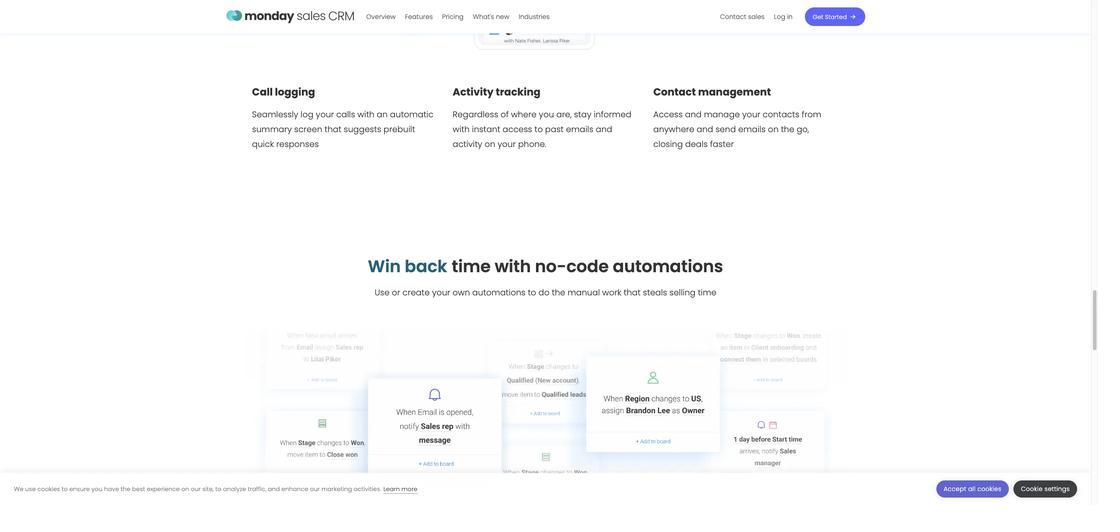 Task type: locate. For each thing, give the bounding box(es) containing it.
with up suggests
[[358, 109, 375, 120]]

seamlessly log your calls with an automatic summary screen that suggests prebuilt quick responses
[[252, 109, 434, 150]]

responses
[[276, 138, 319, 150]]

1 horizontal spatial emails
[[738, 124, 766, 135]]

the left best
[[121, 485, 130, 494]]

1 vertical spatial on
[[485, 138, 495, 150]]

1 horizontal spatial automations
[[613, 255, 723, 279]]

that
[[325, 124, 342, 135], [624, 287, 641, 299]]

selling
[[670, 287, 696, 299]]

mobile communication image
[[245, 0, 847, 55]]

manage
[[704, 109, 740, 120]]

in
[[787, 12, 793, 21]]

marketing
[[322, 485, 352, 494]]

on down the instant
[[485, 138, 495, 150]]

to left past
[[535, 124, 543, 135]]

2 emails from the left
[[738, 124, 766, 135]]

to inside regardless of where you are, stay informed with instant access to past emails and activity on your phone.
[[535, 124, 543, 135]]

0 horizontal spatial you
[[91, 485, 102, 494]]

2 our from the left
[[310, 485, 320, 494]]

0 horizontal spatial the
[[121, 485, 130, 494]]

contact left sales
[[720, 12, 747, 21]]

1 emails from the left
[[566, 124, 594, 135]]

cookies right all
[[978, 486, 1002, 494]]

instant
[[472, 124, 500, 135]]

1 horizontal spatial you
[[539, 109, 554, 120]]

what's new
[[473, 12, 510, 21]]

the right do
[[552, 287, 565, 299]]

0 horizontal spatial our
[[191, 485, 201, 494]]

list
[[716, 0, 798, 33]]

on inside the access and manage your contacts from anywhere and send emails on the go, closing deals faster
[[768, 124, 779, 135]]

get started
[[813, 12, 847, 21]]

automations crm image
[[245, 330, 847, 506]]

log
[[301, 109, 314, 120]]

0 horizontal spatial cookies
[[37, 485, 60, 494]]

are,
[[557, 109, 572, 120]]

analyze
[[223, 485, 246, 494]]

contact
[[720, 12, 747, 21], [654, 85, 696, 99]]

on inside dialog
[[181, 485, 189, 494]]

features link
[[400, 9, 438, 24]]

0 horizontal spatial emails
[[566, 124, 594, 135]]

1 horizontal spatial cookies
[[978, 486, 1002, 494]]

deals
[[685, 138, 708, 150]]

regardless of where you are, stay informed with instant access to past emails and activity on your phone.
[[453, 109, 632, 150]]

2 horizontal spatial on
[[768, 124, 779, 135]]

cookies
[[37, 485, 60, 494], [978, 486, 1002, 494]]

tracking
[[496, 85, 541, 99]]

faster
[[710, 138, 734, 150]]

emails inside the access and manage your contacts from anywhere and send emails on the go, closing deals faster
[[738, 124, 766, 135]]

contact for contact sales
[[720, 12, 747, 21]]

steals
[[643, 287, 667, 299]]

and
[[685, 109, 702, 120], [596, 124, 612, 135], [697, 124, 713, 135], [268, 485, 280, 494]]

with left no-
[[495, 255, 531, 279]]

on for access and manage your contacts from anywhere and send emails on the go, closing deals faster
[[768, 124, 779, 135]]

your inside seamlessly log your calls with an automatic summary screen that suggests prebuilt quick responses
[[316, 109, 334, 120]]

0 vertical spatial the
[[781, 124, 795, 135]]

summary
[[252, 124, 292, 135]]

where
[[511, 109, 537, 120]]

monday.com crm and sales image
[[226, 6, 354, 25]]

get started button
[[805, 7, 865, 26]]

1 vertical spatial you
[[91, 485, 102, 494]]

to left do
[[528, 287, 536, 299]]

we
[[14, 485, 23, 494]]

1 vertical spatial time
[[698, 287, 717, 299]]

emails inside regardless of where you are, stay informed with instant access to past emails and activity on your phone.
[[566, 124, 594, 135]]

our left site,
[[191, 485, 201, 494]]

0 horizontal spatial time
[[452, 255, 491, 279]]

activities.
[[354, 485, 381, 494]]

0 vertical spatial on
[[768, 124, 779, 135]]

your right "log" on the left top of the page
[[316, 109, 334, 120]]

1 vertical spatial that
[[624, 287, 641, 299]]

and down informed
[[596, 124, 612, 135]]

dialog
[[0, 474, 1091, 506]]

0 vertical spatial that
[[325, 124, 342, 135]]

2 horizontal spatial the
[[781, 124, 795, 135]]

and right traffic,
[[268, 485, 280, 494]]

code
[[567, 255, 609, 279]]

you inside dialog
[[91, 485, 102, 494]]

your down management
[[742, 109, 761, 120]]

0 vertical spatial you
[[539, 109, 554, 120]]

emails right the send
[[738, 124, 766, 135]]

experience
[[147, 485, 180, 494]]

0 vertical spatial contact
[[720, 12, 747, 21]]

the inside dialog
[[121, 485, 130, 494]]

and inside dialog
[[268, 485, 280, 494]]

time right selling
[[698, 287, 717, 299]]

contact inside button
[[720, 12, 747, 21]]

your inside the access and manage your contacts from anywhere and send emails on the go, closing deals faster
[[742, 109, 761, 120]]

use
[[25, 485, 36, 494]]

overview
[[366, 12, 396, 21]]

1 horizontal spatial contact
[[720, 12, 747, 21]]

our right enhance
[[310, 485, 320, 494]]

1 vertical spatial automations
[[472, 287, 526, 299]]

2 vertical spatial the
[[121, 485, 130, 494]]

cookies for all
[[978, 486, 1002, 494]]

that right work
[[624, 287, 641, 299]]

access and manage your contacts from anywhere and send emails on the go, closing deals faster
[[654, 109, 822, 150]]

call logging
[[252, 85, 315, 99]]

cookies right use
[[37, 485, 60, 494]]

our
[[191, 485, 201, 494], [310, 485, 320, 494]]

0 horizontal spatial with
[[358, 109, 375, 120]]

started
[[825, 12, 847, 21]]

your left 'own'
[[432, 287, 450, 299]]

cookie
[[1021, 486, 1043, 494]]

1 horizontal spatial on
[[485, 138, 495, 150]]

prebuilt
[[384, 124, 415, 135]]

main element
[[362, 0, 865, 33]]

you up past
[[539, 109, 554, 120]]

your down access
[[498, 138, 516, 150]]

your
[[316, 109, 334, 120], [742, 109, 761, 120], [498, 138, 516, 150], [432, 287, 450, 299]]

1 horizontal spatial that
[[624, 287, 641, 299]]

0 horizontal spatial contact
[[654, 85, 696, 99]]

time up 'own'
[[452, 255, 491, 279]]

automations up steals
[[613, 255, 723, 279]]

time
[[452, 255, 491, 279], [698, 287, 717, 299]]

1 horizontal spatial with
[[453, 124, 470, 135]]

accept all cookies button
[[937, 481, 1009, 499]]

1 horizontal spatial our
[[310, 485, 320, 494]]

2 horizontal spatial with
[[495, 255, 531, 279]]

quick
[[252, 138, 274, 150]]

stay
[[574, 109, 592, 120]]

1 horizontal spatial the
[[552, 287, 565, 299]]

cookie settings button
[[1014, 481, 1077, 499]]

0 horizontal spatial on
[[181, 485, 189, 494]]

1 vertical spatial with
[[453, 124, 470, 135]]

with
[[358, 109, 375, 120], [453, 124, 470, 135], [495, 255, 531, 279]]

the left go,
[[781, 124, 795, 135]]

automations
[[613, 255, 723, 279], [472, 287, 526, 299]]

you left have
[[91, 485, 102, 494]]

cookie settings
[[1021, 486, 1070, 494]]

ensure
[[69, 485, 90, 494]]

0 horizontal spatial automations
[[472, 287, 526, 299]]

0 vertical spatial automations
[[613, 255, 723, 279]]

work
[[602, 287, 622, 299]]

on down contacts
[[768, 124, 779, 135]]

cookies inside button
[[978, 486, 1002, 494]]

2 vertical spatial on
[[181, 485, 189, 494]]

contact up access on the top of the page
[[654, 85, 696, 99]]

1 vertical spatial contact
[[654, 85, 696, 99]]

on
[[768, 124, 779, 135], [485, 138, 495, 150], [181, 485, 189, 494]]

0 horizontal spatial that
[[325, 124, 342, 135]]

that down calls
[[325, 124, 342, 135]]

all
[[968, 486, 976, 494]]

accept
[[944, 486, 967, 494]]

emails
[[566, 124, 594, 135], [738, 124, 766, 135]]

emails down the stay
[[566, 124, 594, 135]]

0 vertical spatial with
[[358, 109, 375, 120]]

on right experience
[[181, 485, 189, 494]]

with up activity
[[453, 124, 470, 135]]

automations right 'own'
[[472, 287, 526, 299]]



Task type: describe. For each thing, give the bounding box(es) containing it.
on for we use cookies to ensure you have the best experience on our site, to analyze traffic, and enhance our marketing activities. learn more
[[181, 485, 189, 494]]

and inside regardless of where you are, stay informed with instant access to past emails and activity on your phone.
[[596, 124, 612, 135]]

contact sales
[[720, 12, 765, 21]]

from
[[802, 109, 822, 120]]

what's new link
[[468, 9, 514, 24]]

activity
[[453, 85, 494, 99]]

create
[[403, 287, 430, 299]]

more
[[402, 485, 418, 494]]

we use cookies to ensure you have the best experience on our site, to analyze traffic, and enhance our marketing activities. learn more
[[14, 485, 418, 494]]

seamlessly
[[252, 109, 298, 120]]

0 vertical spatial time
[[452, 255, 491, 279]]

access
[[503, 124, 532, 135]]

1 our from the left
[[191, 485, 201, 494]]

industries link
[[514, 9, 554, 24]]

sales
[[748, 12, 765, 21]]

win back time with no-code automations
[[368, 255, 723, 279]]

an
[[377, 109, 388, 120]]

or
[[392, 287, 400, 299]]

site,
[[202, 485, 214, 494]]

1 vertical spatial the
[[552, 287, 565, 299]]

informed
[[594, 109, 632, 120]]

cookies for use
[[37, 485, 60, 494]]

get
[[813, 12, 824, 21]]

on inside regardless of where you are, stay informed with instant access to past emails and activity on your phone.
[[485, 138, 495, 150]]

to right site,
[[215, 485, 221, 494]]

enhance
[[282, 485, 308, 494]]

industries
[[519, 12, 550, 21]]

what's
[[473, 12, 494, 21]]

automatic
[[390, 109, 434, 120]]

suggests
[[344, 124, 381, 135]]

accept all cookies
[[944, 486, 1002, 494]]

anywhere
[[654, 124, 695, 135]]

access
[[654, 109, 683, 120]]

use or create your own automations to do the manual work that steals selling time
[[375, 287, 717, 299]]

contact sales button
[[716, 9, 770, 24]]

use
[[375, 287, 390, 299]]

contact for contact management
[[654, 85, 696, 99]]

no-
[[535, 255, 567, 279]]

win
[[368, 255, 401, 279]]

settings
[[1045, 486, 1070, 494]]

closing
[[654, 138, 683, 150]]

log
[[774, 12, 786, 21]]

log in link
[[770, 9, 798, 24]]

own
[[453, 287, 470, 299]]

best
[[132, 485, 145, 494]]

pricing
[[442, 12, 464, 21]]

calls
[[336, 109, 355, 120]]

with inside seamlessly log your calls with an automatic summary screen that suggests prebuilt quick responses
[[358, 109, 375, 120]]

the inside the access and manage your contacts from anywhere and send emails on the go, closing deals faster
[[781, 124, 795, 135]]

overview link
[[362, 9, 400, 24]]

with inside regardless of where you are, stay informed with instant access to past emails and activity on your phone.
[[453, 124, 470, 135]]

regardless
[[453, 109, 499, 120]]

logging
[[275, 85, 315, 99]]

pricing link
[[438, 9, 468, 24]]

that inside seamlessly log your calls with an automatic summary screen that suggests prebuilt quick responses
[[325, 124, 342, 135]]

management
[[698, 85, 771, 99]]

1 horizontal spatial time
[[698, 287, 717, 299]]

go,
[[797, 124, 809, 135]]

and up anywhere
[[685, 109, 702, 120]]

to left ensure
[[62, 485, 68, 494]]

list containing contact sales
[[716, 0, 798, 33]]

send
[[716, 124, 736, 135]]

traffic,
[[248, 485, 266, 494]]

learn more link
[[384, 485, 418, 495]]

learn
[[384, 485, 400, 494]]

features
[[405, 12, 433, 21]]

have
[[104, 485, 119, 494]]

screen
[[294, 124, 322, 135]]

of
[[501, 109, 509, 120]]

back
[[405, 255, 447, 279]]

log in
[[774, 12, 793, 21]]

2 vertical spatial with
[[495, 255, 531, 279]]

activity
[[453, 138, 482, 150]]

past
[[545, 124, 564, 135]]

contact management
[[654, 85, 771, 99]]

contacts
[[763, 109, 800, 120]]

you inside regardless of where you are, stay informed with instant access to past emails and activity on your phone.
[[539, 109, 554, 120]]

your inside regardless of where you are, stay informed with instant access to past emails and activity on your phone.
[[498, 138, 516, 150]]

activity tracking
[[453, 85, 541, 99]]

do
[[539, 287, 550, 299]]

and up deals
[[697, 124, 713, 135]]

dialog containing we use cookies to ensure you have the best experience on our site, to analyze traffic, and enhance our marketing activities.
[[0, 474, 1091, 506]]

new
[[496, 12, 510, 21]]

phone.
[[518, 138, 547, 150]]

manual
[[568, 287, 600, 299]]



Task type: vqa. For each thing, say whether or not it's contained in the screenshot.
top status
no



